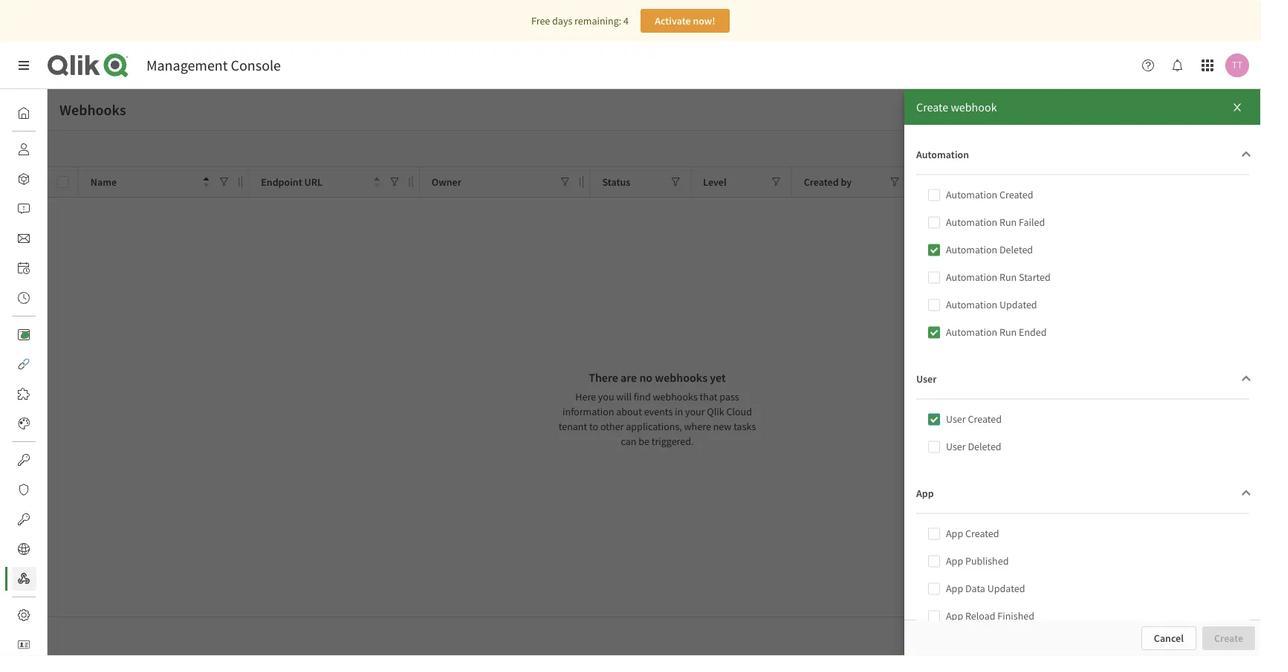 Task type: vqa. For each thing, say whether or not it's contained in the screenshot.
the
no



Task type: locate. For each thing, give the bounding box(es) containing it.
automation up 'updated by'
[[916, 148, 969, 161]]

webhooks up that
[[655, 370, 708, 385]]

0-
[[1123, 628, 1133, 643]]

0 vertical spatial deleted
[[999, 243, 1033, 257]]

automation up automation run ended on the right of the page
[[946, 298, 997, 312]]

1 vertical spatial webhooks
[[653, 390, 698, 404]]

run
[[999, 216, 1017, 229], [999, 271, 1017, 284], [999, 326, 1017, 339]]

2 0 from the left
[[1154, 628, 1160, 643]]

automation deleted
[[946, 243, 1033, 257]]

content image
[[18, 328, 30, 340]]

automation down automation deleted
[[946, 271, 997, 284]]

0
[[1133, 628, 1139, 643], [1154, 628, 1160, 643]]

here
[[575, 390, 596, 404]]

triggered.
[[651, 435, 694, 448]]

themes image
[[18, 418, 30, 430]]

user inside dropdown button
[[916, 372, 937, 386]]

1 vertical spatial deleted
[[968, 440, 1001, 454]]

webhooks
[[59, 101, 126, 119]]

app for app reload finished
[[946, 610, 963, 623]]

web
[[48, 542, 67, 556]]

2 vertical spatial user
[[946, 440, 966, 454]]

0 horizontal spatial by
[[841, 175, 852, 189]]

created by
[[804, 175, 852, 189]]

new inside button
[[1224, 142, 1243, 155]]

free days remaining: 4
[[531, 14, 629, 27]]

automation for automation run failed
[[946, 216, 997, 229]]

run for started
[[999, 271, 1017, 284]]

automation inside dropdown button
[[916, 148, 969, 161]]

cancel
[[1154, 632, 1184, 645]]

to
[[589, 420, 598, 433]]

updated
[[932, 175, 970, 189], [999, 298, 1037, 312], [987, 582, 1025, 596]]

1 horizontal spatial create
[[1193, 142, 1222, 155]]

create
[[916, 100, 948, 114], [1193, 142, 1222, 155]]

deleted down failed
[[999, 243, 1033, 257]]

ended
[[1019, 326, 1047, 339]]

reload
[[965, 610, 995, 623]]

automation for automation run ended
[[946, 326, 997, 339]]

run left started
[[999, 271, 1017, 284]]

user button
[[916, 358, 1258, 400]]

2 by from the left
[[972, 175, 983, 189]]

automation for automation
[[916, 148, 969, 161]]

cloud
[[726, 405, 752, 418]]

name
[[90, 175, 117, 189]]

1 by from the left
[[841, 175, 852, 189]]

1 horizontal spatial 0
[[1154, 628, 1160, 643]]

that
[[700, 390, 717, 404]]

events link
[[12, 286, 76, 310]]

0 right of
[[1154, 628, 1160, 643]]

0 horizontal spatial new
[[713, 420, 731, 433]]

run left ended at the right of the page
[[999, 326, 1017, 339]]

now!
[[693, 14, 715, 27]]

0 horizontal spatial 0
[[1133, 628, 1139, 643]]

themes
[[48, 417, 82, 430]]

remaining:
[[575, 14, 621, 27]]

0 vertical spatial run
[[999, 216, 1017, 229]]

run left failed
[[999, 216, 1017, 229]]

rows per page:
[[943, 628, 1019, 643]]

0 vertical spatial user
[[916, 372, 937, 386]]

3 run from the top
[[999, 326, 1017, 339]]

endpoint
[[261, 175, 302, 189]]

app for app data updated
[[946, 582, 963, 596]]

2 vertical spatial run
[[999, 326, 1017, 339]]

0 left of
[[1133, 628, 1139, 643]]

updated up automation run failed
[[932, 175, 970, 189]]

home link
[[12, 101, 74, 125]]

by
[[841, 175, 852, 189], [972, 175, 983, 189]]

created
[[804, 175, 839, 189], [999, 188, 1033, 202], [968, 413, 1002, 426], [965, 527, 999, 541]]

0 vertical spatial create
[[916, 100, 948, 114]]

identity provider image
[[18, 639, 30, 651]]

find
[[634, 390, 651, 404]]

automation for automation deleted
[[946, 243, 997, 257]]

1 vertical spatial user
[[946, 413, 966, 426]]

home image
[[18, 107, 30, 119]]

oauth
[[48, 513, 75, 526]]

events image
[[18, 292, 30, 304]]

automation run failed
[[946, 216, 1045, 229]]

new connector image
[[22, 331, 29, 339]]

1 vertical spatial new
[[713, 420, 731, 433]]

content
[[48, 328, 83, 341]]

date created
[[1102, 175, 1159, 189]]

webhooks
[[655, 370, 708, 385], [653, 390, 698, 404]]

automation down automation updated
[[946, 326, 997, 339]]

1 vertical spatial updated
[[999, 298, 1037, 312]]

date
[[1102, 175, 1123, 189]]

deleted down user created
[[968, 440, 1001, 454]]

automation down automation run failed
[[946, 243, 997, 257]]

deleted for automation deleted
[[999, 243, 1033, 257]]

updated up the "finished"
[[987, 582, 1025, 596]]

0 vertical spatial webhooks
[[655, 370, 708, 385]]

deleted
[[999, 243, 1033, 257], [968, 440, 1001, 454]]

are
[[621, 370, 637, 385]]

automation up automation run failed
[[946, 188, 997, 202]]

applications,
[[626, 420, 682, 433]]

create inside create new button
[[1193, 142, 1222, 155]]

app data updated
[[946, 582, 1025, 596]]

1 vertical spatial run
[[999, 271, 1017, 284]]

management
[[146, 56, 228, 75]]

created for user
[[968, 413, 1002, 426]]

other
[[600, 420, 624, 433]]

0 vertical spatial new
[[1224, 142, 1243, 155]]

automation for automation run started
[[946, 271, 997, 284]]

new
[[1224, 142, 1243, 155], [713, 420, 731, 433]]

user for user created
[[946, 413, 966, 426]]

your
[[685, 405, 705, 418]]

app inside dropdown button
[[916, 487, 934, 500]]

1 horizontal spatial by
[[972, 175, 983, 189]]

updated up ended at the right of the page
[[999, 298, 1037, 312]]

1 0 from the left
[[1133, 628, 1139, 643]]

app reload finished
[[946, 610, 1034, 623]]

tenant
[[559, 420, 587, 433]]

webhooks up in
[[653, 390, 698, 404]]

navigation pane element
[[0, 95, 83, 656]]

automation for automation updated
[[946, 298, 997, 312]]

oauth image
[[18, 513, 30, 525]]

tasks
[[734, 420, 756, 433]]

2 run from the top
[[999, 271, 1017, 284]]

0 horizontal spatial create
[[916, 100, 948, 114]]

run for failed
[[999, 216, 1017, 229]]

in
[[675, 405, 683, 418]]

will
[[616, 390, 632, 404]]

1 vertical spatial create
[[1193, 142, 1222, 155]]

automation up automation deleted
[[946, 216, 997, 229]]

events
[[48, 291, 76, 305]]

1 horizontal spatial new
[[1224, 142, 1243, 155]]

free
[[531, 14, 550, 27]]

1 run from the top
[[999, 216, 1017, 229]]

deleted for user deleted
[[968, 440, 1001, 454]]

alerts link
[[12, 197, 72, 221]]

finished
[[997, 610, 1034, 623]]

automation
[[916, 148, 969, 161], [946, 188, 997, 202], [946, 216, 997, 229], [946, 243, 997, 257], [946, 271, 997, 284], [946, 298, 997, 312], [946, 326, 997, 339]]

days
[[552, 14, 572, 27]]

published
[[965, 555, 1009, 568]]

user
[[916, 372, 937, 386], [946, 413, 966, 426], [946, 440, 966, 454]]

run for ended
[[999, 326, 1017, 339]]



Task type: describe. For each thing, give the bounding box(es) containing it.
extensions image
[[18, 388, 30, 400]]

status
[[602, 175, 630, 189]]

updated by
[[932, 175, 983, 189]]

per
[[972, 628, 989, 643]]

webhook
[[951, 100, 997, 114]]

automation button
[[916, 134, 1258, 175]]

user for user deleted
[[946, 440, 966, 454]]

alerts
[[48, 202, 72, 215]]

alerts image
[[18, 203, 30, 215]]

0-0 of 0
[[1123, 628, 1160, 643]]

activate now! link
[[641, 9, 730, 33]]

content security policy image
[[18, 484, 30, 496]]

where
[[684, 420, 711, 433]]

you
[[598, 390, 614, 404]]

oauth link
[[12, 508, 75, 531]]

there
[[589, 370, 618, 385]]

events
[[644, 405, 673, 418]]

content link
[[12, 323, 83, 346]]

automation created
[[946, 188, 1033, 202]]

management console
[[146, 56, 281, 75]]

be
[[638, 435, 649, 448]]

date created button
[[1102, 172, 1185, 192]]

page:
[[991, 628, 1019, 643]]

rows
[[943, 628, 970, 643]]

no
[[639, 370, 653, 385]]

of
[[1141, 628, 1151, 643]]

about
[[616, 405, 642, 418]]

endpoint url
[[261, 175, 323, 189]]

app button
[[916, 473, 1258, 514]]

2 vertical spatial updated
[[987, 582, 1025, 596]]

information
[[563, 405, 614, 418]]

yet
[[710, 370, 726, 385]]

create for create webhook
[[916, 100, 948, 114]]

created for app
[[965, 527, 999, 541]]

can
[[621, 435, 636, 448]]

user created
[[946, 413, 1002, 426]]

settings
[[48, 609, 83, 622]]

subscriptions image
[[18, 233, 30, 244]]

terry turtle image
[[1225, 54, 1249, 77]]

0 vertical spatial updated
[[932, 175, 970, 189]]

cancel button
[[1141, 626, 1196, 650]]

spaces image
[[18, 173, 30, 185]]

settings link
[[12, 603, 83, 627]]

url
[[304, 175, 323, 189]]

home
[[48, 106, 74, 120]]

schedules image
[[18, 262, 30, 274]]

created for automation
[[999, 188, 1033, 202]]

automation for automation created
[[946, 188, 997, 202]]

by for updated by
[[972, 175, 983, 189]]

create for create new
[[1193, 142, 1222, 155]]

console
[[231, 56, 281, 75]]

started
[[1019, 271, 1051, 284]]

webhooks image
[[18, 573, 30, 585]]

there are no webhooks yet here you will find webhooks that pass information about events in your qlik cloud tenant to other applications, where new tasks can be triggered.
[[559, 370, 756, 448]]

new inside there are no webhooks yet here you will find webhooks that pass information about events in your qlik cloud tenant to other applications, where new tasks can be triggered.
[[713, 420, 731, 433]]

themes link
[[12, 412, 82, 435]]

open sidebar menu image
[[18, 59, 30, 71]]

activate now!
[[655, 14, 715, 27]]

create new
[[1193, 142, 1243, 155]]

create new button
[[1181, 137, 1255, 161]]

app for app created
[[946, 527, 963, 541]]

by for created by
[[841, 175, 852, 189]]

app created
[[946, 527, 999, 541]]

qlik
[[707, 405, 724, 418]]

app published
[[946, 555, 1009, 568]]

user for user
[[916, 372, 937, 386]]

api keys image
[[18, 454, 30, 466]]

created
[[1125, 175, 1159, 189]]

generic links image
[[18, 358, 30, 370]]

management console element
[[146, 56, 281, 75]]

activate
[[655, 14, 691, 27]]

create webhook
[[916, 100, 997, 114]]

web link
[[12, 537, 67, 561]]

users image
[[18, 143, 30, 155]]

app for app
[[916, 487, 934, 500]]

owner
[[432, 175, 461, 189]]

automation run ended
[[946, 326, 1047, 339]]

data
[[965, 582, 985, 596]]

automation run started
[[946, 271, 1051, 284]]

automation updated
[[946, 298, 1037, 312]]

pass
[[720, 390, 739, 404]]

failed
[[1019, 216, 1045, 229]]

endpoint url button
[[261, 172, 380, 192]]

4
[[623, 14, 629, 27]]

level
[[703, 175, 727, 189]]

name button
[[90, 172, 209, 192]]

user deleted
[[946, 440, 1001, 454]]

spaces link
[[12, 167, 78, 191]]

app for app published
[[946, 555, 963, 568]]



